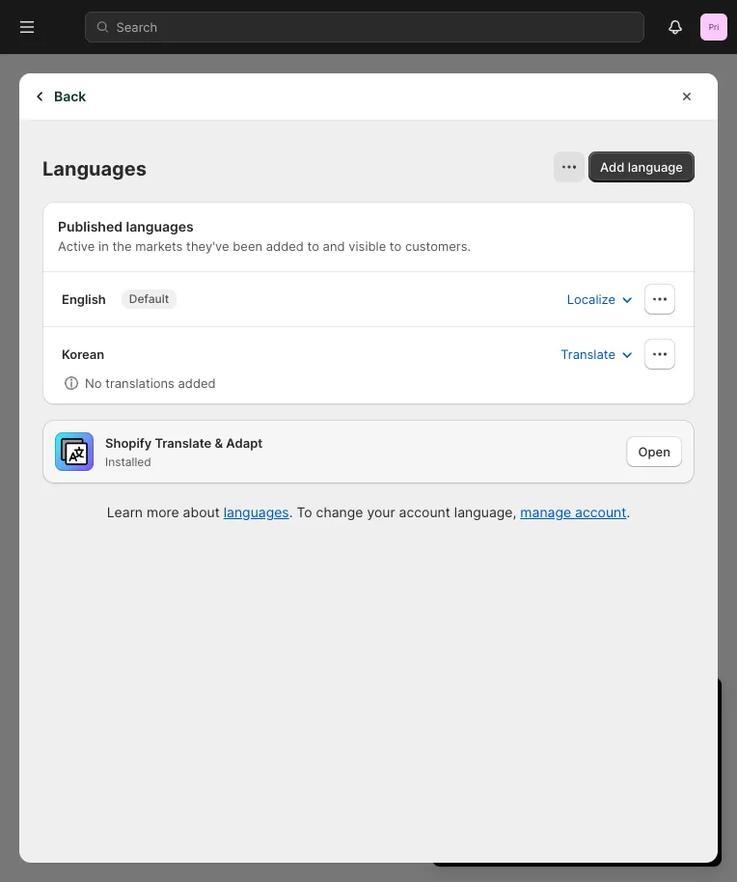 Task type: vqa. For each thing, say whether or not it's contained in the screenshot.
'⌘'
no



Task type: locate. For each thing, give the bounding box(es) containing it.
open link
[[627, 436, 682, 467]]

they've
[[186, 238, 229, 253]]

account
[[399, 504, 451, 521], [575, 504, 627, 521]]

add
[[600, 159, 625, 174]]

1 vertical spatial languages
[[224, 504, 289, 521]]

1 horizontal spatial account
[[575, 504, 627, 521]]

1 horizontal spatial translate
[[561, 346, 616, 361]]

active
[[58, 238, 95, 253]]

translate down localize
[[561, 346, 616, 361]]

account right your
[[399, 504, 451, 521]]

0 vertical spatial added
[[266, 238, 304, 253]]

add language button
[[589, 152, 695, 182]]

0 horizontal spatial to
[[307, 238, 319, 253]]

0 horizontal spatial account
[[399, 504, 451, 521]]

0 vertical spatial languages
[[126, 219, 194, 235]]

to
[[307, 238, 319, 253], [390, 238, 402, 253]]

published
[[58, 219, 123, 235]]

added right translations
[[178, 375, 216, 390]]

dialog
[[726, 73, 737, 863]]

0 horizontal spatial translate
[[155, 435, 212, 450]]

1 horizontal spatial added
[[266, 238, 304, 253]]

change
[[316, 504, 363, 521]]

1 vertical spatial added
[[178, 375, 216, 390]]

1 horizontal spatial to
[[390, 238, 402, 253]]

2 account from the left
[[575, 504, 627, 521]]

back
[[54, 88, 86, 105]]

translate inside dropdown button
[[561, 346, 616, 361]]

languages left the to
[[224, 504, 289, 521]]

languages
[[126, 219, 194, 235], [224, 504, 289, 521]]

shopify translate & adapt installed
[[105, 435, 263, 469]]

. down the open link
[[627, 504, 631, 521]]

1 to from the left
[[307, 238, 319, 253]]

to right 'visible'
[[390, 238, 402, 253]]

0 horizontal spatial added
[[178, 375, 216, 390]]

no
[[85, 375, 102, 390]]

manage account link
[[521, 504, 627, 521]]

your
[[367, 504, 395, 521]]

account right manage
[[575, 504, 627, 521]]

0 vertical spatial translate
[[561, 346, 616, 361]]

translate left '&'
[[155, 435, 212, 450]]

visible
[[349, 238, 386, 253]]

languages link
[[224, 504, 289, 521]]

open
[[639, 444, 671, 459]]

1 horizontal spatial .
[[627, 504, 631, 521]]

.
[[289, 504, 293, 521], [627, 504, 631, 521]]

search
[[116, 19, 158, 34]]

to left and
[[307, 238, 319, 253]]

added right been
[[266, 238, 304, 253]]

learn more about languages . to change your account language, manage account .
[[107, 504, 631, 521]]

markets
[[135, 238, 183, 253]]

korean
[[62, 346, 104, 361]]

0 horizontal spatial languages
[[126, 219, 194, 235]]

languages up markets
[[126, 219, 194, 235]]

back link
[[19, 73, 107, 120]]

languages inside the published languages active in the markets they've been added to and visible to customers.
[[126, 219, 194, 235]]

default
[[129, 292, 169, 306]]

localize
[[567, 291, 616, 306]]

translate
[[561, 346, 616, 361], [155, 435, 212, 450]]

1 account from the left
[[399, 504, 451, 521]]

about
[[183, 504, 220, 521]]

0 horizontal spatial .
[[289, 504, 293, 521]]

added
[[266, 238, 304, 253], [178, 375, 216, 390]]

. left the to
[[289, 504, 293, 521]]

1 vertical spatial translate
[[155, 435, 212, 450]]

added inside the published languages active in the markets they've been added to and visible to customers.
[[266, 238, 304, 253]]



Task type: describe. For each thing, give the bounding box(es) containing it.
shopify translate & adapt link
[[105, 433, 267, 453]]

manage
[[521, 504, 572, 521]]

1 . from the left
[[289, 504, 293, 521]]

the
[[112, 238, 132, 253]]

shopify
[[105, 435, 152, 450]]

published languages active in the markets they've been added to and visible to customers.
[[58, 219, 471, 253]]

been
[[233, 238, 263, 253]]

learn
[[107, 504, 143, 521]]

add language
[[600, 159, 683, 174]]

languages
[[42, 157, 147, 180]]

1 day left in your trial element
[[432, 728, 722, 867]]

and
[[323, 238, 345, 253]]

princess image
[[701, 14, 728, 41]]

settings dialog
[[19, 73, 718, 863]]

translations
[[105, 375, 175, 390]]

&
[[215, 435, 223, 450]]

translate button
[[549, 339, 649, 370]]

localize button
[[556, 284, 649, 315]]

search button
[[85, 12, 645, 42]]

2 to from the left
[[390, 238, 402, 253]]

pri button
[[699, 12, 730, 42]]

in
[[99, 238, 109, 253]]

to
[[297, 504, 312, 521]]

translate inside shopify translate & adapt installed
[[155, 435, 212, 450]]

language
[[628, 159, 683, 174]]

language,
[[454, 504, 517, 521]]

no translations added
[[85, 375, 216, 390]]

installed
[[105, 455, 151, 469]]

adapt
[[226, 435, 263, 450]]

2 . from the left
[[627, 504, 631, 521]]

more
[[147, 504, 179, 521]]

english
[[62, 291, 106, 306]]

1 horizontal spatial languages
[[224, 504, 289, 521]]

customers.
[[405, 238, 471, 253]]



